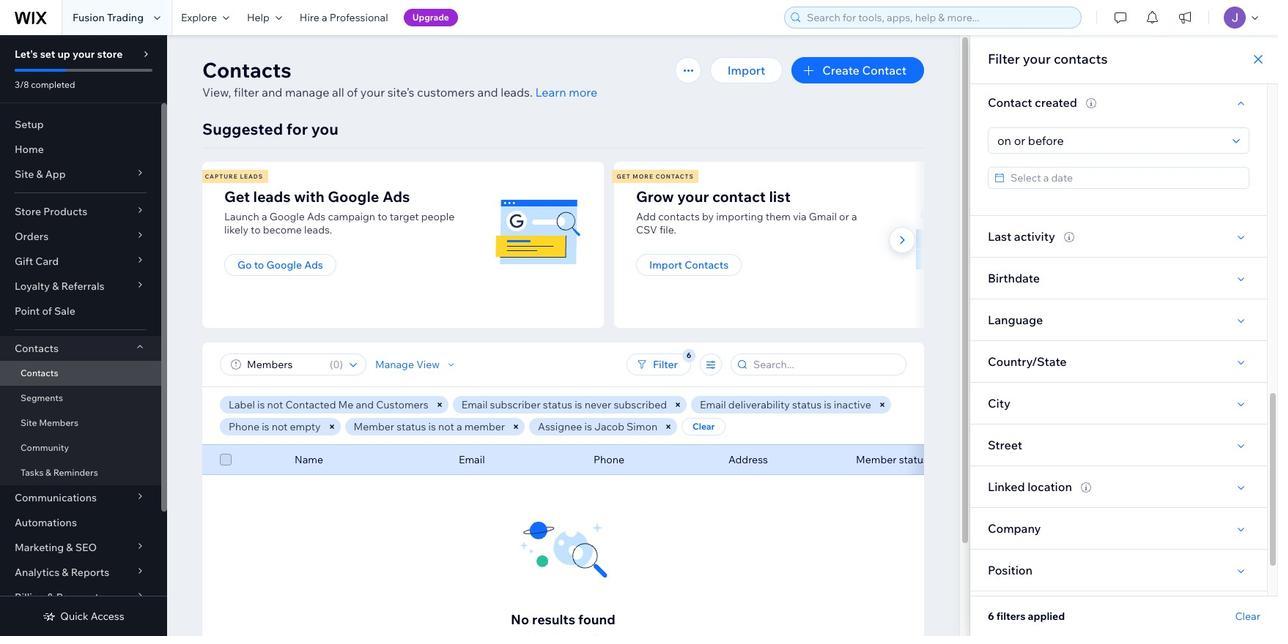 Task type: describe. For each thing, give the bounding box(es) containing it.
more
[[569, 85, 598, 100]]

position
[[988, 564, 1033, 578]]

is right label
[[257, 399, 265, 412]]

segments
[[21, 393, 63, 404]]

leads
[[240, 173, 263, 180]]

ads inside button
[[304, 259, 323, 272]]

billing
[[15, 591, 45, 605]]

people
[[421, 210, 455, 224]]

gift card
[[15, 255, 59, 268]]

1 vertical spatial google
[[270, 210, 305, 224]]

gift
[[15, 255, 33, 268]]

gmail
[[809, 210, 837, 224]]

members
[[39, 418, 78, 429]]

0 vertical spatial contacts
[[1054, 51, 1108, 67]]

contacts inside button
[[685, 259, 729, 272]]

your inside contacts view, filter and manage all of your site's customers and leads. learn more
[[360, 85, 385, 100]]

likely
[[224, 224, 248, 237]]

results
[[532, 612, 575, 629]]

linked
[[988, 480, 1025, 495]]

email for email subscriber status is never subscribed
[[462, 399, 488, 412]]

more
[[633, 173, 654, 180]]

leads
[[253, 188, 291, 206]]

contacts link
[[0, 361, 161, 386]]

your up contact created
[[1023, 51, 1051, 67]]

importing
[[716, 210, 763, 224]]

contacts inside grow your contact list add contacts by importing them via gmail or a csv file.
[[658, 210, 700, 224]]

community link
[[0, 436, 161, 461]]

email deliverability status is inactive
[[700, 399, 871, 412]]

import for import contacts
[[649, 259, 682, 272]]

create
[[823, 63, 860, 78]]

email subscriber status is never subscribed
[[462, 399, 667, 412]]

is left the never
[[575, 399, 582, 412]]

street
[[988, 438, 1022, 453]]

1 horizontal spatial and
[[356, 399, 374, 412]]

contacts
[[656, 173, 694, 180]]

suggested for you
[[202, 119, 338, 139]]

member
[[464, 421, 505, 434]]

Search... field
[[749, 355, 902, 375]]

1 vertical spatial clear button
[[1235, 611, 1261, 624]]

last
[[988, 229, 1012, 244]]

analytics & reports
[[15, 567, 109, 580]]

location
[[1028, 480, 1072, 495]]

you
[[311, 119, 338, 139]]

is left empty
[[262, 421, 269, 434]]

& for marketing
[[66, 542, 73, 555]]

subscriber
[[490, 399, 541, 412]]

loyalty & referrals
[[15, 280, 105, 293]]

file.
[[660, 224, 676, 237]]

1 vertical spatial ads
[[307, 210, 326, 224]]

tasks
[[21, 468, 44, 479]]

2 horizontal spatial and
[[477, 85, 498, 100]]

suggested
[[202, 119, 283, 139]]

linked location
[[988, 480, 1072, 495]]

applied
[[1028, 611, 1065, 624]]

learn
[[535, 85, 566, 100]]

clear for leftmost clear button
[[693, 421, 715, 432]]

marketing & seo
[[15, 542, 97, 555]]

get leads with google ads launch a google ads campaign to target people likely to become leads.
[[224, 188, 455, 237]]

is left jacob
[[585, 421, 592, 434]]

filter for filter your contacts
[[988, 51, 1020, 67]]

by
[[702, 210, 714, 224]]

to inside "go to google ads" button
[[254, 259, 264, 272]]

grow
[[636, 188, 674, 206]]

customers
[[376, 399, 429, 412]]

0 vertical spatial ads
[[383, 188, 410, 206]]

6
[[988, 611, 994, 624]]

assignee
[[538, 421, 582, 434]]

a right hire
[[322, 11, 327, 24]]

contacts inside popup button
[[15, 342, 59, 355]]

filter for filter
[[653, 358, 678, 372]]

become
[[263, 224, 302, 237]]

company
[[988, 522, 1041, 537]]

orders button
[[0, 224, 161, 249]]

is left inactive
[[824, 399, 832, 412]]

name
[[295, 454, 323, 467]]

get
[[617, 173, 631, 180]]

let's set up your store
[[15, 48, 123, 61]]

0 horizontal spatial clear button
[[682, 419, 726, 436]]

label
[[229, 399, 255, 412]]

upgrade button
[[404, 9, 458, 26]]

setup
[[15, 118, 44, 131]]

view,
[[202, 85, 231, 100]]

leads. inside get leads with google ads launch a google ads campaign to target people likely to become leads.
[[304, 224, 332, 237]]

of inside contacts view, filter and manage all of your site's customers and leads. learn more
[[347, 85, 358, 100]]

help button
[[238, 0, 291, 35]]

is down "customers"
[[428, 421, 436, 434]]

professional
[[330, 11, 388, 24]]

community
[[21, 443, 69, 454]]

no
[[511, 612, 529, 629]]

Select an option field
[[993, 128, 1228, 153]]

grow your contact list add contacts by importing them via gmail or a csv file.
[[636, 188, 857, 237]]

last activity
[[988, 229, 1055, 244]]

point
[[15, 305, 40, 318]]

csv
[[636, 224, 657, 237]]

site for site members
[[21, 418, 37, 429]]

or
[[839, 210, 849, 224]]

inactive
[[834, 399, 871, 412]]

Unsaved view field
[[243, 355, 325, 375]]

hire
[[300, 11, 319, 24]]

loyalty
[[15, 280, 50, 293]]

language
[[988, 313, 1043, 328]]

tasks & reminders link
[[0, 461, 161, 486]]

0
[[333, 358, 340, 372]]

simon
[[627, 421, 658, 434]]

contacts view, filter and manage all of your site's customers and leads. learn more
[[202, 57, 598, 100]]

Select a date field
[[1006, 168, 1245, 188]]

manage
[[285, 85, 329, 100]]

of inside sidebar element
[[42, 305, 52, 318]]

label is not contacted me and customers
[[229, 399, 429, 412]]

site & app
[[15, 168, 66, 181]]

seo
[[75, 542, 97, 555]]

create contact
[[823, 63, 907, 78]]

0 horizontal spatial and
[[262, 85, 282, 100]]

to left target
[[378, 210, 387, 224]]

phone is not empty
[[229, 421, 321, 434]]



Task type: vqa. For each thing, say whether or not it's contained in the screenshot.
middle New
no



Task type: locate. For each thing, give the bounding box(es) containing it.
3/8 completed
[[15, 79, 75, 90]]

all
[[332, 85, 344, 100]]

for
[[286, 119, 308, 139]]

1 horizontal spatial of
[[347, 85, 358, 100]]

analytics
[[15, 567, 60, 580]]

(
[[330, 358, 333, 372]]

your inside grow your contact list add contacts by importing them via gmail or a csv file.
[[677, 188, 709, 206]]

site for site & app
[[15, 168, 34, 181]]

ads down with
[[307, 210, 326, 224]]

0 vertical spatial member
[[354, 421, 394, 434]]

point of sale
[[15, 305, 75, 318]]

leads.
[[501, 85, 533, 100], [304, 224, 332, 237]]

analytics & reports button
[[0, 561, 161, 586]]

)
[[340, 358, 343, 372]]

your inside sidebar element
[[73, 48, 95, 61]]

deliverability
[[728, 399, 790, 412]]

& for billing
[[47, 591, 54, 605]]

billing & payments button
[[0, 586, 161, 611]]

not for contacted
[[267, 399, 283, 412]]

1 horizontal spatial phone
[[594, 454, 624, 467]]

0 vertical spatial phone
[[229, 421, 259, 434]]

not for empty
[[272, 421, 288, 434]]

filter button
[[627, 354, 691, 376]]

and right 'me'
[[356, 399, 374, 412]]

1 horizontal spatial clear button
[[1235, 611, 1261, 624]]

sidebar element
[[0, 35, 167, 637]]

sale
[[54, 305, 75, 318]]

2 vertical spatial ads
[[304, 259, 323, 272]]

1 horizontal spatial contact
[[988, 95, 1032, 110]]

filter your contacts
[[988, 51, 1108, 67]]

store products button
[[0, 199, 161, 224]]

marketing
[[15, 542, 64, 555]]

and right customers at the top of page
[[477, 85, 498, 100]]

& right loyalty
[[52, 280, 59, 293]]

list
[[200, 162, 1022, 328]]

capture leads
[[205, 173, 263, 180]]

phone down label
[[229, 421, 259, 434]]

a inside grow your contact list add contacts by importing them via gmail or a csv file.
[[852, 210, 857, 224]]

set
[[40, 48, 55, 61]]

contact inside button
[[862, 63, 907, 78]]

card
[[35, 255, 59, 268]]

ads up target
[[383, 188, 410, 206]]

ads down get leads with google ads launch a google ads campaign to target people likely to become leads.
[[304, 259, 323, 272]]

get more contacts
[[617, 173, 694, 180]]

import inside import contacts button
[[649, 259, 682, 272]]

orders
[[15, 230, 49, 243]]

import contacts
[[649, 259, 729, 272]]

site down home
[[15, 168, 34, 181]]

site
[[15, 168, 34, 181], [21, 418, 37, 429]]

google up campaign
[[328, 188, 379, 206]]

assignee is jacob simon
[[538, 421, 658, 434]]

& for site
[[36, 168, 43, 181]]

email down the member at the left of the page
[[459, 454, 485, 467]]

0 horizontal spatial contacts
[[658, 210, 700, 224]]

0 horizontal spatial contact
[[862, 63, 907, 78]]

contacts down point of sale
[[15, 342, 59, 355]]

1 horizontal spatial leads.
[[501, 85, 533, 100]]

email for email deliverability status is inactive
[[700, 399, 726, 412]]

your left the site's
[[360, 85, 385, 100]]

& left app
[[36, 168, 43, 181]]

0 vertical spatial contact
[[862, 63, 907, 78]]

quick access
[[60, 611, 124, 624]]

import for import
[[728, 63, 765, 78]]

import inside import button
[[728, 63, 765, 78]]

member for member status
[[856, 454, 897, 467]]

& for analytics
[[62, 567, 69, 580]]

filter inside button
[[653, 358, 678, 372]]

google inside button
[[266, 259, 302, 272]]

member down "customers"
[[354, 421, 394, 434]]

payments
[[56, 591, 104, 605]]

referrals
[[61, 280, 105, 293]]

leads. inside contacts view, filter and manage all of your site's customers and leads. learn more
[[501, 85, 533, 100]]

contacts left by
[[658, 210, 700, 224]]

no results found
[[511, 612, 616, 629]]

your right up
[[73, 48, 95, 61]]

hire a professional
[[300, 11, 388, 24]]

1 horizontal spatial filter
[[988, 51, 1020, 67]]

1 vertical spatial filter
[[653, 358, 678, 372]]

contacts up filter
[[202, 57, 292, 83]]

contacts up created
[[1054, 51, 1108, 67]]

capture
[[205, 173, 238, 180]]

with
[[294, 188, 325, 206]]

to right go
[[254, 259, 264, 272]]

phone down jacob
[[594, 454, 624, 467]]

a down leads
[[262, 210, 267, 224]]

& left reports
[[62, 567, 69, 580]]

point of sale link
[[0, 299, 161, 324]]

contacts button
[[0, 336, 161, 361]]

None checkbox
[[220, 451, 232, 469]]

site down segments
[[21, 418, 37, 429]]

( 0 )
[[330, 358, 343, 372]]

a right or
[[852, 210, 857, 224]]

& right billing
[[47, 591, 54, 605]]

site & app button
[[0, 162, 161, 187]]

explore
[[181, 11, 217, 24]]

& left 'seo' at the left of page
[[66, 542, 73, 555]]

up
[[58, 48, 70, 61]]

birthdate
[[988, 271, 1040, 286]]

not up phone is not empty
[[267, 399, 283, 412]]

site members link
[[0, 411, 161, 436]]

communications button
[[0, 486, 161, 511]]

found
[[578, 612, 616, 629]]

0 vertical spatial of
[[347, 85, 358, 100]]

& for tasks
[[46, 468, 51, 479]]

import button
[[710, 57, 783, 84]]

country/state
[[988, 355, 1067, 369]]

home
[[15, 143, 44, 156]]

of
[[347, 85, 358, 100], [42, 305, 52, 318]]

go to google ads
[[237, 259, 323, 272]]

manage view button
[[375, 358, 457, 372]]

0 vertical spatial import
[[728, 63, 765, 78]]

automations
[[15, 517, 77, 530]]

quick access button
[[43, 611, 124, 624]]

go to google ads button
[[224, 254, 336, 276]]

a left the member at the left of the page
[[457, 421, 462, 434]]

0 horizontal spatial member
[[354, 421, 394, 434]]

google down leads
[[270, 210, 305, 224]]

ads
[[383, 188, 410, 206], [307, 210, 326, 224], [304, 259, 323, 272]]

and right filter
[[262, 85, 282, 100]]

0 horizontal spatial import
[[649, 259, 682, 272]]

clear for the bottom clear button
[[1235, 611, 1261, 624]]

1 vertical spatial import
[[649, 259, 682, 272]]

import
[[728, 63, 765, 78], [649, 259, 682, 272]]

0 horizontal spatial clear
[[693, 421, 715, 432]]

of left the sale
[[42, 305, 52, 318]]

1 horizontal spatial clear
[[1235, 611, 1261, 624]]

contact created
[[988, 95, 1077, 110]]

email up the member at the left of the page
[[462, 399, 488, 412]]

1 vertical spatial contacts
[[658, 210, 700, 224]]

member for member status is not a member
[[354, 421, 394, 434]]

add
[[636, 210, 656, 224]]

& right tasks
[[46, 468, 51, 479]]

setup link
[[0, 112, 161, 137]]

email left deliverability
[[700, 399, 726, 412]]

not left the member at the left of the page
[[438, 421, 454, 434]]

0 horizontal spatial phone
[[229, 421, 259, 434]]

leads. down with
[[304, 224, 332, 237]]

1 vertical spatial member
[[856, 454, 897, 467]]

& for loyalty
[[52, 280, 59, 293]]

phone for phone is not empty
[[229, 421, 259, 434]]

site inside popup button
[[15, 168, 34, 181]]

member down inactive
[[856, 454, 897, 467]]

filter up subscribed at the bottom
[[653, 358, 678, 372]]

to right likely
[[251, 224, 261, 237]]

activity
[[1014, 229, 1055, 244]]

manage view
[[375, 358, 440, 372]]

google down become
[[266, 259, 302, 272]]

status
[[543, 399, 572, 412], [792, 399, 822, 412], [397, 421, 426, 434], [899, 454, 929, 467]]

0 vertical spatial leads.
[[501, 85, 533, 100]]

your
[[73, 48, 95, 61], [1023, 51, 1051, 67], [360, 85, 385, 100], [677, 188, 709, 206]]

member status is not a member
[[354, 421, 505, 434]]

1 horizontal spatial contacts
[[1054, 51, 1108, 67]]

1 vertical spatial leads.
[[304, 224, 332, 237]]

contacts down by
[[685, 259, 729, 272]]

0 vertical spatial site
[[15, 168, 34, 181]]

contacts inside contacts view, filter and manage all of your site's customers and leads. learn more
[[202, 57, 292, 83]]

list containing get leads with google ads
[[200, 162, 1022, 328]]

empty
[[290, 421, 321, 434]]

store products
[[15, 205, 87, 218]]

fusion
[[73, 11, 105, 24]]

0 vertical spatial clear button
[[682, 419, 726, 436]]

jacob
[[594, 421, 624, 434]]

phone for phone
[[594, 454, 624, 467]]

import contacts button
[[636, 254, 742, 276]]

0 horizontal spatial filter
[[653, 358, 678, 372]]

0 vertical spatial google
[[328, 188, 379, 206]]

reminders
[[53, 468, 98, 479]]

hire a professional link
[[291, 0, 397, 35]]

create contact button
[[792, 57, 924, 84]]

1 vertical spatial of
[[42, 305, 52, 318]]

leads. left learn
[[501, 85, 533, 100]]

0 horizontal spatial leads.
[[304, 224, 332, 237]]

2 vertical spatial google
[[266, 259, 302, 272]]

a inside get leads with google ads launch a google ads campaign to target people likely to become leads.
[[262, 210, 267, 224]]

contact left created
[[988, 95, 1032, 110]]

member status
[[856, 454, 929, 467]]

filter
[[234, 85, 259, 100]]

1 vertical spatial clear
[[1235, 611, 1261, 624]]

clear inside button
[[693, 421, 715, 432]]

1 horizontal spatial member
[[856, 454, 897, 467]]

filter up contact created
[[988, 51, 1020, 67]]

1 vertical spatial phone
[[594, 454, 624, 467]]

products
[[43, 205, 87, 218]]

0 vertical spatial filter
[[988, 51, 1020, 67]]

not left empty
[[272, 421, 288, 434]]

Search for tools, apps, help & more... field
[[803, 7, 1077, 28]]

1 vertical spatial site
[[21, 418, 37, 429]]

address
[[729, 454, 768, 467]]

1 horizontal spatial import
[[728, 63, 765, 78]]

of right all
[[347, 85, 358, 100]]

0 horizontal spatial of
[[42, 305, 52, 318]]

contacts up segments
[[21, 368, 58, 379]]

learn more button
[[535, 84, 598, 101]]

1 vertical spatial contact
[[988, 95, 1032, 110]]

via
[[793, 210, 807, 224]]

app
[[45, 168, 66, 181]]

contact right create
[[862, 63, 907, 78]]

0 vertical spatial clear
[[693, 421, 715, 432]]

marketing & seo button
[[0, 536, 161, 561]]

& inside popup button
[[36, 168, 43, 181]]

quick
[[60, 611, 88, 624]]

your up by
[[677, 188, 709, 206]]



